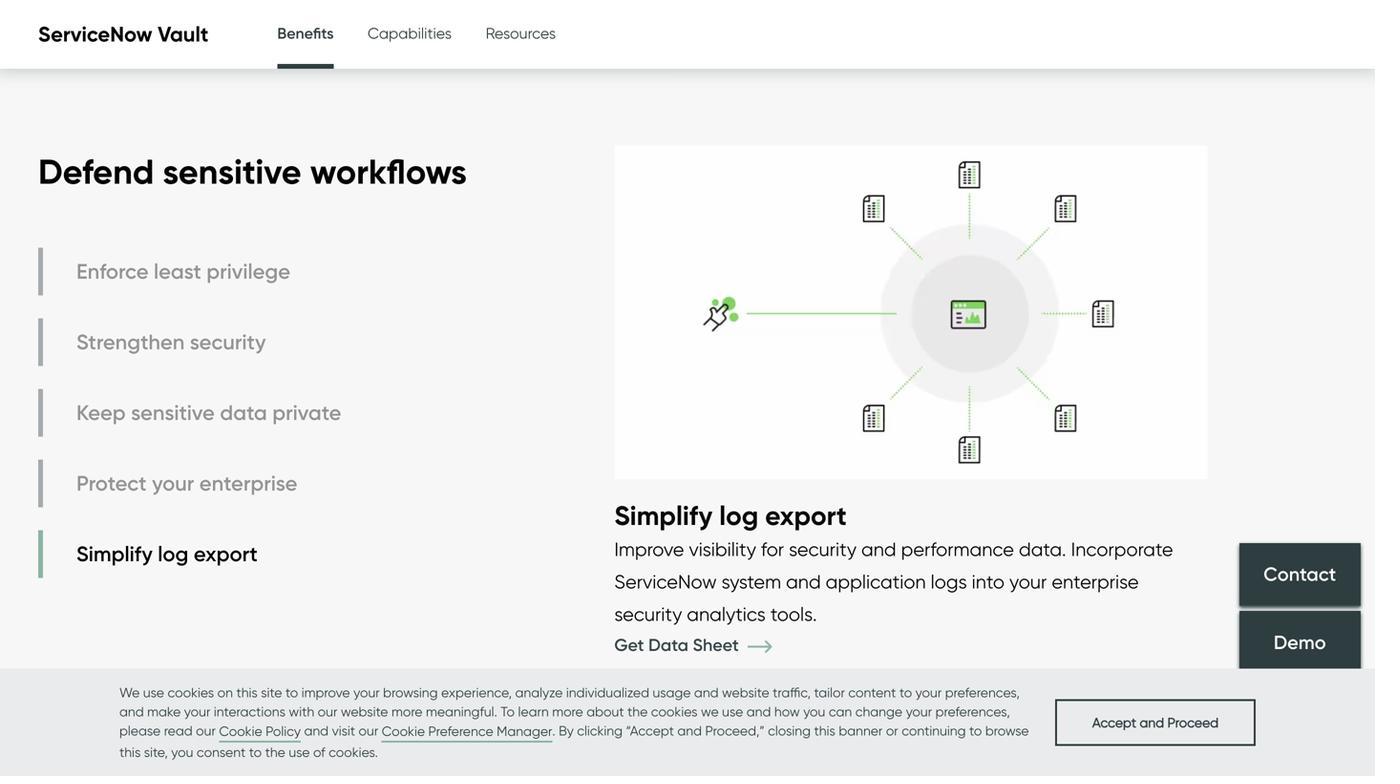 Task type: locate. For each thing, give the bounding box(es) containing it.
log inside simplify log export improve visibility for security and performance data. incorporate servicenow system and application logs into your enterprise security analytics tools.
[[720, 499, 759, 533]]

servicenow down improve
[[615, 571, 717, 594]]

export down "protect your enterprise" link
[[194, 541, 258, 567]]

capabilities
[[368, 24, 452, 43]]

to down cookie policy link
[[249, 745, 262, 761]]

sensitive inside "link"
[[131, 400, 215, 426]]

0 vertical spatial the
[[628, 704, 648, 720]]

proceed,"
[[706, 723, 765, 740]]

1 horizontal spatial the
[[628, 704, 648, 720]]

2 vertical spatial security
[[615, 603, 683, 626]]

simplify up improve
[[615, 499, 713, 533]]

website up visit
[[341, 704, 388, 720]]

log
[[720, 499, 759, 533], [158, 541, 189, 567]]

cookies.
[[329, 745, 378, 761]]

export inside simplify log export improve visibility for security and performance data. incorporate servicenow system and application logs into your enterprise security analytics tools.
[[766, 499, 847, 533]]

simplify for simplify log export improve visibility for security and performance data. incorporate servicenow system and application logs into your enterprise security analytics tools.
[[615, 499, 713, 533]]

0 vertical spatial enterprise
[[200, 471, 298, 497]]

cookie down interactions
[[219, 724, 262, 740]]

interactions
[[214, 704, 286, 720]]

more down browsing at the bottom of the page
[[392, 704, 423, 720]]

1 horizontal spatial more
[[552, 704, 584, 720]]

get data sheet link
[[615, 635, 801, 656]]

0 horizontal spatial this
[[119, 745, 141, 761]]

log down protect your enterprise
[[158, 541, 189, 567]]

1 horizontal spatial security
[[615, 603, 683, 626]]

security up "get"
[[615, 603, 683, 626]]

policy
[[266, 724, 301, 740]]

1 vertical spatial website
[[341, 704, 388, 720]]

0 horizontal spatial our
[[196, 723, 216, 740]]

2 horizontal spatial security
[[789, 538, 857, 561]]

1 more from the left
[[392, 704, 423, 720]]

0 horizontal spatial the
[[265, 745, 286, 761]]

simplify inside simplify log export improve visibility for security and performance data. incorporate servicenow system and application logs into your enterprise security analytics tools.
[[615, 499, 713, 533]]

this down can
[[815, 723, 836, 740]]

workflows
[[310, 151, 467, 193]]

simplify down protect
[[76, 541, 153, 567]]

this down please
[[119, 745, 141, 761]]

1 vertical spatial the
[[265, 745, 286, 761]]

cookie policy link
[[219, 722, 301, 743]]

export for simplify log export improve visibility for security and performance data. incorporate servicenow system and application logs into your enterprise security analytics tools.
[[766, 499, 847, 533]]

traffic,
[[773, 685, 811, 701]]

learn
[[518, 704, 549, 720]]

2 horizontal spatial this
[[815, 723, 836, 740]]

to right site
[[286, 685, 298, 701]]

more up by
[[552, 704, 584, 720]]

enforce least privilege
[[76, 259, 290, 284]]

and up application
[[862, 538, 897, 561]]

0 vertical spatial log
[[720, 499, 759, 533]]

1 horizontal spatial our
[[318, 704, 338, 720]]

site,
[[144, 745, 168, 761]]

log for simplify log export
[[158, 541, 189, 567]]

0 horizontal spatial cookie
[[219, 724, 262, 740]]

clicking
[[577, 723, 623, 740]]

1 horizontal spatial this
[[236, 685, 258, 701]]

0 vertical spatial export
[[766, 499, 847, 533]]

performance
[[902, 538, 1015, 561]]

export
[[766, 499, 847, 533], [194, 541, 258, 567]]

export up for
[[766, 499, 847, 533]]

usage
[[653, 685, 691, 701]]

improve
[[615, 538, 685, 561]]

sheet
[[693, 635, 739, 656]]

cookies up the make
[[168, 685, 214, 701]]

website
[[722, 685, 770, 701], [341, 704, 388, 720]]

0 vertical spatial sensitive
[[163, 151, 302, 193]]

1 vertical spatial simplify
[[76, 541, 153, 567]]

individualized
[[566, 685, 650, 701]]

analytics
[[687, 603, 766, 626]]

0 horizontal spatial more
[[392, 704, 423, 720]]

we use cookies on this site to improve your browsing experience, analyze individualized usage and website traffic, tailor content to your preferences, and make your interactions with our website more meaningful. to learn more about the cookies we use and how you can change your preferences, please read our
[[119, 685, 1020, 740]]

the up "accept
[[628, 704, 648, 720]]

you
[[804, 704, 826, 720], [171, 745, 193, 761]]

cookies down usage on the bottom of page
[[651, 704, 698, 720]]

1 horizontal spatial use
[[289, 745, 310, 761]]

use up "proceed,""
[[722, 704, 744, 720]]

cookie
[[219, 724, 262, 740], [382, 724, 425, 740]]

the inside . by clicking "accept and proceed," closing this banner or continuing to browse this site, you consent to the use of cookies.
[[265, 745, 286, 761]]

and up of
[[304, 723, 329, 740]]

and up tools.
[[786, 571, 821, 594]]

0 horizontal spatial security
[[190, 329, 266, 355]]

1 horizontal spatial servicenow
[[615, 571, 717, 594]]

security right for
[[789, 538, 857, 561]]

0 vertical spatial use
[[143, 685, 164, 701]]

content
[[849, 685, 897, 701]]

for
[[761, 538, 785, 561]]

can
[[829, 704, 853, 720]]

website up "proceed,""
[[722, 685, 770, 701]]

the down policy
[[265, 745, 286, 761]]

you down tailor
[[804, 704, 826, 720]]

to
[[286, 685, 298, 701], [900, 685, 913, 701], [970, 723, 983, 740], [249, 745, 262, 761]]

1 horizontal spatial you
[[804, 704, 826, 720]]

2 more from the left
[[552, 704, 584, 720]]

improve
[[302, 685, 350, 701]]

and right accept
[[1140, 715, 1165, 731]]

1 horizontal spatial enterprise
[[1052, 571, 1140, 594]]

enterprise
[[200, 471, 298, 497], [1052, 571, 1140, 594]]

contact
[[1265, 563, 1337, 586]]

this up interactions
[[236, 685, 258, 701]]

security up data
[[190, 329, 266, 355]]

0 vertical spatial you
[[804, 704, 826, 720]]

0 horizontal spatial log
[[158, 541, 189, 567]]

or
[[887, 723, 899, 740]]

more
[[392, 704, 423, 720], [552, 704, 584, 720]]

protect your enterprise link
[[38, 460, 346, 508]]

1 vertical spatial sensitive
[[131, 400, 215, 426]]

you inside . by clicking "accept and proceed," closing this banner or continuing to browse this site, you consent to the use of cookies.
[[171, 745, 193, 761]]

the
[[628, 704, 648, 720], [265, 745, 286, 761]]

1 horizontal spatial simplify
[[615, 499, 713, 533]]

and
[[862, 538, 897, 561], [786, 571, 821, 594], [695, 685, 719, 701], [119, 704, 144, 720], [747, 704, 771, 720], [1140, 715, 1165, 731], [304, 723, 329, 740], [678, 723, 702, 740]]

0 horizontal spatial you
[[171, 745, 193, 761]]

cookie down browsing at the bottom of the page
[[382, 724, 425, 740]]

this
[[236, 685, 258, 701], [815, 723, 836, 740], [119, 745, 141, 761]]

simplify for simplify log export
[[76, 541, 153, 567]]

simplify
[[615, 499, 713, 533], [76, 541, 153, 567]]

2 horizontal spatial our
[[359, 723, 379, 740]]

use log export service to ease performance monitoring image
[[615, 127, 1208, 499]]

servicenow
[[38, 21, 152, 47], [615, 571, 717, 594]]

data
[[220, 400, 267, 426]]

0 horizontal spatial website
[[341, 704, 388, 720]]

enterprise down data
[[200, 471, 298, 497]]

make
[[147, 704, 181, 720]]

system
[[722, 571, 782, 594]]

and inside cookie policy and visit our cookie preference manager
[[304, 723, 329, 740]]

use up the make
[[143, 685, 164, 701]]

log up visibility
[[720, 499, 759, 533]]

security
[[190, 329, 266, 355], [789, 538, 857, 561], [615, 603, 683, 626]]

this inside we use cookies on this site to improve your browsing experience, analyze individualized usage and website traffic, tailor content to your preferences, and make your interactions with our website more meaningful. to learn more about the cookies we use and how you can change your preferences, please read our
[[236, 685, 258, 701]]

cookies
[[168, 685, 214, 701], [651, 704, 698, 720]]

analyze
[[515, 685, 563, 701]]

our
[[318, 704, 338, 720], [196, 723, 216, 740], [359, 723, 379, 740]]

visit
[[332, 723, 355, 740]]

browse
[[986, 723, 1030, 740]]

1 horizontal spatial cookie
[[382, 724, 425, 740]]

on
[[218, 685, 233, 701]]

application
[[826, 571, 926, 594]]

"accept
[[626, 723, 674, 740]]

get
[[615, 635, 645, 656]]

1 vertical spatial log
[[158, 541, 189, 567]]

1 vertical spatial you
[[171, 745, 193, 761]]

enterprise inside simplify log export improve visibility for security and performance data. incorporate servicenow system and application logs into your enterprise security analytics tools.
[[1052, 571, 1140, 594]]

servicenow vault
[[38, 21, 209, 47]]

simplify log export link
[[38, 531, 346, 579]]

0 horizontal spatial servicenow
[[38, 21, 152, 47]]

and down we
[[678, 723, 702, 740]]

0 vertical spatial website
[[722, 685, 770, 701]]

our up 'consent'
[[196, 723, 216, 740]]

our down improve
[[318, 704, 338, 720]]

meaningful.
[[426, 704, 498, 720]]

cookie policy and visit our cookie preference manager
[[219, 723, 553, 740]]

0 horizontal spatial simplify
[[76, 541, 153, 567]]

2 horizontal spatial use
[[722, 704, 744, 720]]

1 horizontal spatial log
[[720, 499, 759, 533]]

servicenow left vault
[[38, 21, 152, 47]]

1 vertical spatial cookies
[[651, 704, 698, 720]]

demo link
[[1240, 612, 1362, 675]]

consent
[[197, 745, 246, 761]]

0 vertical spatial simplify
[[615, 499, 713, 533]]

our right visit
[[359, 723, 379, 740]]

protect your enterprise
[[76, 471, 298, 497]]

enforce
[[76, 259, 149, 284]]

2 vertical spatial use
[[289, 745, 310, 761]]

1 vertical spatial enterprise
[[1052, 571, 1140, 594]]

0 horizontal spatial cookies
[[168, 685, 214, 701]]

1 horizontal spatial export
[[766, 499, 847, 533]]

enterprise down incorporate
[[1052, 571, 1140, 594]]

you down read
[[171, 745, 193, 761]]

your
[[152, 471, 194, 497], [1010, 571, 1048, 594], [354, 685, 380, 701], [916, 685, 942, 701], [184, 704, 211, 720], [906, 704, 933, 720]]

0 horizontal spatial export
[[194, 541, 258, 567]]

use left of
[[289, 745, 310, 761]]

logs
[[931, 571, 968, 594]]

sensitive for defend
[[163, 151, 302, 193]]

you inside we use cookies on this site to improve your browsing experience, analyze individualized usage and website traffic, tailor content to your preferences, and make your interactions with our website more meaningful. to learn more about the cookies we use and how you can change your preferences, please read our
[[804, 704, 826, 720]]

0 vertical spatial this
[[236, 685, 258, 701]]

0 vertical spatial servicenow
[[38, 21, 152, 47]]

into
[[972, 571, 1005, 594]]

and inside button
[[1140, 715, 1165, 731]]

tools.
[[771, 603, 818, 626]]

1 vertical spatial servicenow
[[615, 571, 717, 594]]

1 vertical spatial export
[[194, 541, 258, 567]]



Task type: describe. For each thing, give the bounding box(es) containing it.
our inside cookie policy and visit our cookie preference manager
[[359, 723, 379, 740]]

private
[[273, 400, 342, 426]]

manager
[[497, 724, 553, 740]]

of
[[313, 745, 325, 761]]

export for simplify log export
[[194, 541, 258, 567]]

1 vertical spatial this
[[815, 723, 836, 740]]

keep sensitive data private
[[76, 400, 342, 426]]

1 vertical spatial preferences,
[[936, 704, 1011, 720]]

your inside simplify log export improve visibility for security and performance data. incorporate servicenow system and application logs into your enterprise security analytics tools.
[[1010, 571, 1048, 594]]

get data sheet
[[615, 635, 744, 656]]

protect
[[76, 471, 147, 497]]

and up we
[[695, 685, 719, 701]]

vault
[[158, 21, 209, 47]]

resources
[[486, 24, 556, 43]]

preference
[[429, 724, 494, 740]]

strengthen security
[[76, 329, 266, 355]]

please
[[119, 723, 161, 740]]

0 vertical spatial security
[[190, 329, 266, 355]]

we
[[701, 704, 719, 720]]

accept and proceed
[[1093, 715, 1219, 731]]

change
[[856, 704, 903, 720]]

least
[[154, 259, 201, 284]]

accept and proceed button
[[1056, 700, 1256, 746]]

use inside . by clicking "accept and proceed," closing this banner or continuing to browse this site, you consent to the use of cookies.
[[289, 745, 310, 761]]

simplify log export improve visibility for security and performance data. incorporate servicenow system and application logs into your enterprise security analytics tools.
[[615, 499, 1174, 626]]

simplify log export
[[76, 541, 258, 567]]

to up change
[[900, 685, 913, 701]]

keep sensitive data private link
[[38, 389, 346, 437]]

capabilities link
[[368, 0, 452, 67]]

with
[[289, 704, 315, 720]]

2 vertical spatial this
[[119, 745, 141, 761]]

proceed
[[1168, 715, 1219, 731]]

and left 'how'
[[747, 704, 771, 720]]

defend sensitive workflows
[[38, 151, 467, 193]]

0 horizontal spatial use
[[143, 685, 164, 701]]

log for simplify log export improve visibility for security and performance data. incorporate servicenow system and application logs into your enterprise security analytics tools.
[[720, 499, 759, 533]]

to
[[501, 704, 515, 720]]

contact link
[[1240, 544, 1362, 607]]

visibility
[[689, 538, 757, 561]]

resources link
[[486, 0, 556, 67]]

demo
[[1275, 631, 1327, 655]]

strengthen
[[76, 329, 185, 355]]

we
[[119, 685, 140, 701]]

read
[[164, 723, 193, 740]]

1 vertical spatial security
[[789, 538, 857, 561]]

incorporate
[[1072, 538, 1174, 561]]

privilege
[[207, 259, 290, 284]]

about
[[587, 704, 624, 720]]

1 horizontal spatial cookies
[[651, 704, 698, 720]]

data.
[[1020, 538, 1067, 561]]

.
[[553, 723, 556, 740]]

experience,
[[441, 685, 512, 701]]

site
[[261, 685, 282, 701]]

closing
[[768, 723, 811, 740]]

enforce least privilege link
[[38, 248, 346, 296]]

by
[[559, 723, 574, 740]]

and down the we
[[119, 704, 144, 720]]

banner
[[839, 723, 883, 740]]

. by clicking "accept and proceed," closing this banner or continuing to browse this site, you consent to the use of cookies.
[[119, 723, 1030, 761]]

sensitive for keep
[[131, 400, 215, 426]]

continuing
[[902, 723, 967, 740]]

defend
[[38, 151, 154, 193]]

cookie preference manager link
[[382, 722, 553, 743]]

accept
[[1093, 715, 1137, 731]]

how
[[775, 704, 800, 720]]

1 vertical spatial use
[[722, 704, 744, 720]]

data
[[649, 635, 689, 656]]

strengthen security link
[[38, 319, 346, 366]]

tailor
[[815, 685, 845, 701]]

benefits
[[277, 24, 334, 43]]

1 cookie from the left
[[219, 724, 262, 740]]

servicenow inside simplify log export improve visibility for security and performance data. incorporate servicenow system and application logs into your enterprise security analytics tools.
[[615, 571, 717, 594]]

browsing
[[383, 685, 438, 701]]

benefits link
[[277, 0, 334, 72]]

2 cookie from the left
[[382, 724, 425, 740]]

1 horizontal spatial website
[[722, 685, 770, 701]]

0 vertical spatial cookies
[[168, 685, 214, 701]]

and inside . by clicking "accept and proceed," closing this banner or continuing to browse this site, you consent to the use of cookies.
[[678, 723, 702, 740]]

keep
[[76, 400, 126, 426]]

the inside we use cookies on this site to improve your browsing experience, analyze individualized usage and website traffic, tailor content to your preferences, and make your interactions with our website more meaningful. to learn more about the cookies we use and how you can change your preferences, please read our
[[628, 704, 648, 720]]

to left browse
[[970, 723, 983, 740]]

0 horizontal spatial enterprise
[[200, 471, 298, 497]]

0 vertical spatial preferences,
[[946, 685, 1020, 701]]



Task type: vqa. For each thing, say whether or not it's contained in the screenshot.
Export associated with Simplify log export Improve visibility for security and performance data. Incorporate ServiceNow system and application logs into your enterprise security analytics tools.
yes



